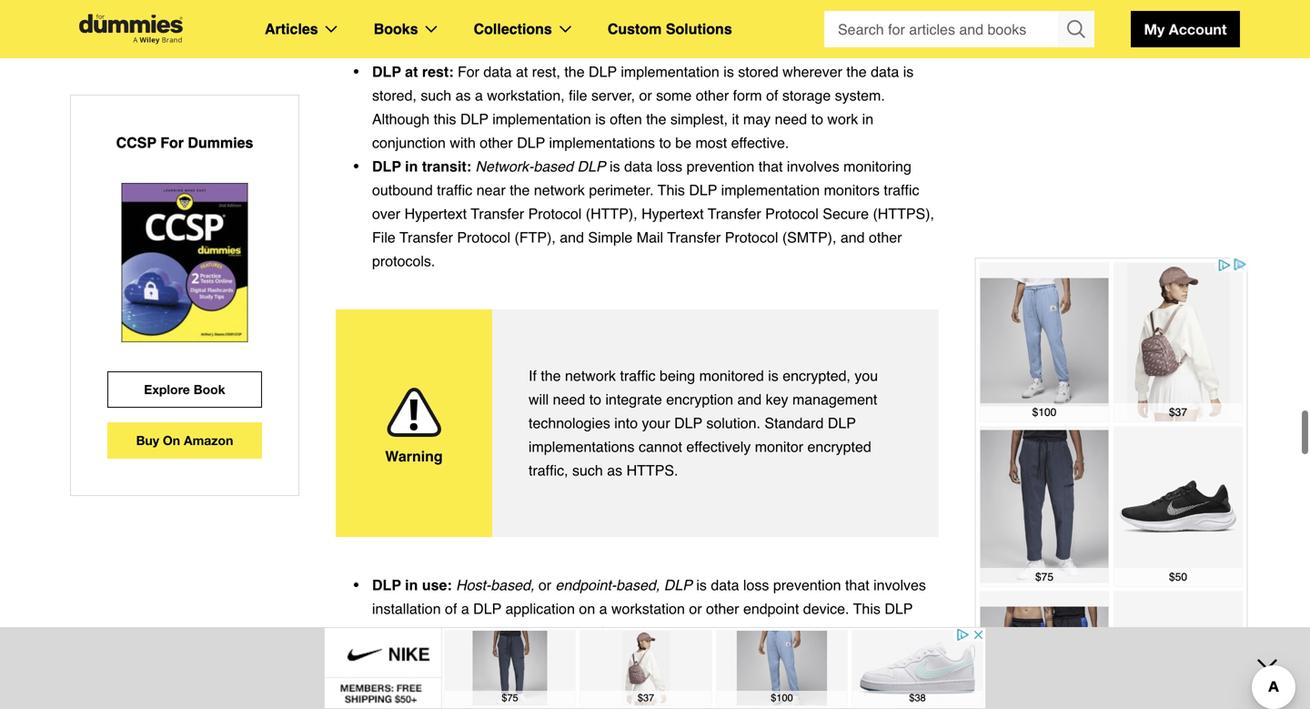 Task type: vqa. For each thing, say whether or not it's contained in the screenshot.
or to the bottom
yes



Task type: describe. For each thing, give the bounding box(es) containing it.
use
[[674, 624, 698, 641]]

over
[[372, 205, 401, 222]]

loss for implementation
[[657, 158, 683, 175]]

and inside if the network traffic being monitored is encrypted, you will need to integrate encryption and key management technologies into your dlp solution. standard dlp implementations cannot effectively monitor encrypted traffic, such as https.
[[738, 391, 762, 408]]

is inside is data loss prevention that involves monitoring outbound traffic near the network perimeter. this dlp implementation monitors traffic over hypertext transfer protocol (http), hypertext transfer protocol secure (https), file transfer protocol (ftp), and simple mail transfer protocol (smtp), and other protocols.
[[610, 158, 621, 175]]

dlp up provides
[[885, 600, 913, 617]]

implementation inside is data loss prevention that involves installation of a dlp application on a workstation or other endpoint device. this dlp implementation allows monitoring of all data in use on the client device and provides insights that network-based dlp are not able to provide.
[[372, 624, 471, 641]]

wherever
[[783, 63, 843, 80]]

be
[[676, 134, 692, 151]]

will
[[529, 391, 549, 408]]

your
[[642, 415, 671, 431]]

is data loss prevention that involves monitoring outbound traffic near the network perimeter. this dlp implementation monitors traffic over hypertext transfer protocol (http), hypertext transfer protocol secure (https), file transfer protocol (ftp), and simple mail transfer protocol (smtp), and other protocols.
[[372, 158, 935, 269]]

dlp up stored,
[[372, 63, 401, 80]]

for inside for data at rest, the dlp implementation is stored wherever the data is stored, such as a workstation, file server, or some other form of storage system. although this dlp implementation is often the simplest, it may need to work in conjunction with other dlp implementations to be most effective.
[[458, 63, 480, 80]]

rest:
[[422, 63, 454, 80]]

dlp up server,
[[589, 63, 617, 80]]

endpoint
[[744, 600, 800, 617]]

dlp up perimeter.
[[578, 158, 606, 175]]

1 horizontal spatial on
[[702, 624, 718, 641]]

1 based, from the left
[[491, 577, 535, 593]]

dlp up workstation
[[664, 577, 693, 593]]

ccsp
[[116, 134, 156, 151]]

custom solutions
[[608, 20, 733, 37]]

stored
[[738, 63, 779, 80]]

dummies
[[188, 134, 253, 151]]

conjunction
[[372, 134, 446, 151]]

is inside if the network traffic being monitored is encrypted, you will need to integrate encryption and key management technologies into your dlp solution. standard dlp implementations cannot effectively monitor encrypted traffic, such as https.
[[768, 367, 779, 384]]

cannot
[[639, 438, 683, 455]]

this
[[434, 111, 457, 127]]

a inside for data at rest, the dlp implementation is stored wherever the data is stored, such as a workstation, file server, or some other form of storage system. although this dlp implementation is often the simplest, it may need to work in conjunction with other dlp implementations to be most effective.
[[475, 87, 483, 104]]

encrypted,
[[783, 367, 851, 384]]

(https),
[[873, 205, 935, 222]]

https.
[[627, 462, 679, 479]]

server,
[[592, 87, 635, 104]]

secure
[[823, 205, 869, 222]]

solutions
[[666, 20, 733, 37]]

often
[[610, 111, 642, 127]]

installation
[[372, 600, 441, 617]]

for data at rest, the dlp implementation is stored wherever the data is stored, such as a workstation, file server, or some other form of storage system. although this dlp implementation is often the simplest, it may need to work in conjunction with other dlp implementations to be most effective.
[[372, 63, 914, 151]]

standard
[[765, 415, 824, 431]]

the down some
[[646, 111, 667, 127]]

2 hypertext from the left
[[642, 205, 704, 222]]

application
[[506, 600, 575, 617]]

(smtp),
[[783, 229, 837, 246]]

my
[[1145, 20, 1165, 38]]

implementation down workstation,
[[493, 111, 591, 127]]

near
[[477, 182, 506, 198]]

system.
[[835, 87, 886, 104]]

implementation inside is data loss prevention that involves monitoring outbound traffic near the network perimeter. this dlp implementation monitors traffic over hypertext transfer protocol (http), hypertext transfer protocol secure (https), file transfer protocol (ftp), and simple mail transfer protocol (smtp), and other protocols.
[[722, 182, 820, 198]]

0 horizontal spatial that
[[426, 648, 450, 664]]

transfer right mail
[[668, 229, 721, 246]]

network inside if the network traffic being monitored is encrypted, you will need to integrate encryption and key management technologies into your dlp solution. standard dlp implementations cannot effectively monitor encrypted traffic, such as https.
[[565, 367, 616, 384]]

into
[[615, 415, 638, 431]]

0 horizontal spatial for
[[160, 134, 184, 151]]

insights
[[372, 648, 422, 664]]

storage
[[783, 87, 831, 104]]

may
[[744, 111, 771, 127]]

articles
[[265, 20, 318, 37]]

buy on amazon
[[136, 433, 233, 448]]

need inside if the network traffic being monitored is encrypted, you will need to integrate encryption and key management technologies into your dlp solution. standard dlp implementations cannot effectively monitor encrypted traffic, such as https.
[[553, 391, 586, 408]]

(http),
[[586, 205, 638, 222]]

in inside for data at rest, the dlp implementation is stored wherever the data is stored, such as a workstation, file server, or some other form of storage system. although this dlp implementation is often the simplest, it may need to work in conjunction with other dlp implementations to be most effective.
[[863, 111, 874, 127]]

dlp up 'allows'
[[474, 600, 502, 617]]

host-
[[456, 577, 491, 593]]

2 based, from the left
[[617, 577, 660, 593]]

integrate
[[606, 391, 662, 408]]

based inside is data loss prevention that involves installation of a dlp application on a workstation or other endpoint device. this dlp implementation allows monitoring of all data in use on the client device and provides insights that network-based dlp are not able to provide.
[[510, 648, 550, 664]]

transit:
[[422, 158, 472, 175]]

dlp left the are
[[554, 648, 582, 664]]

1 at from the left
[[405, 63, 418, 80]]

dlp up installation
[[372, 577, 401, 593]]

such inside for data at rest, the dlp implementation is stored wherever the data is stored, such as a workstation, file server, or some other form of storage system. although this dlp implementation is often the simplest, it may need to work in conjunction with other dlp implementations to be most effective.
[[421, 87, 452, 104]]

0 horizontal spatial on
[[579, 600, 596, 617]]

my account
[[1145, 20, 1227, 38]]

management
[[793, 391, 878, 408]]

device
[[784, 624, 826, 641]]

open collections list image
[[560, 25, 571, 33]]

implementations inside for data at rest, the dlp implementation is stored wherever the data is stored, such as a workstation, file server, or some other form of storage system. although this dlp implementation is often the simplest, it may need to work in conjunction with other dlp implementations to be most effective.
[[549, 134, 655, 151]]

protocols.
[[372, 253, 435, 269]]

buy on amazon link
[[107, 422, 262, 459]]

not
[[611, 648, 631, 664]]

is inside is data loss prevention that involves installation of a dlp application on a workstation or other endpoint device. this dlp implementation allows monitoring of all data in use on the client device and provides insights that network-based dlp are not able to provide.
[[697, 577, 707, 593]]

effectively
[[687, 438, 751, 455]]

(ftp),
[[515, 229, 556, 246]]

in up installation
[[405, 577, 418, 593]]

collections
[[474, 20, 552, 37]]

to left work
[[812, 111, 824, 127]]

monitoring inside is data loss prevention that involves installation of a dlp application on a workstation or other endpoint device. this dlp implementation allows monitoring of all data in use on the client device and provides insights that network-based dlp are not able to provide.
[[520, 624, 588, 641]]

use:
[[422, 577, 452, 593]]

2 vertical spatial of
[[592, 624, 604, 641]]

provide.
[[683, 648, 735, 664]]

and down secure at the right top of page
[[841, 229, 865, 246]]

1 hypertext from the left
[[405, 205, 467, 222]]

dlp up outbound
[[372, 158, 401, 175]]

on
[[163, 433, 180, 448]]

prevention for implementation
[[687, 158, 755, 175]]

in down the conjunction
[[405, 158, 418, 175]]

is left the often
[[595, 111, 606, 127]]

all
[[608, 624, 622, 641]]

explore
[[144, 382, 190, 397]]

or inside for data at rest, the dlp implementation is stored wherever the data is stored, such as a workstation, file server, or some other form of storage system. although this dlp implementation is often the simplest, it may need to work in conjunction with other dlp implementations to be most effective.
[[639, 87, 652, 104]]

dlp at rest:
[[372, 63, 454, 80]]

dlp in transit: network-based dlp
[[372, 158, 606, 175]]

stored,
[[372, 87, 417, 104]]

traffic,
[[529, 462, 569, 479]]

amazon
[[184, 433, 233, 448]]

the up file
[[565, 63, 585, 80]]

workstation,
[[487, 87, 565, 104]]

transfer down most
[[708, 205, 762, 222]]

0 horizontal spatial a
[[461, 600, 469, 617]]

dlp up with
[[461, 111, 489, 127]]

my account link
[[1131, 11, 1241, 47]]

as inside if the network traffic being monitored is encrypted, you will need to integrate encryption and key management technologies into your dlp solution. standard dlp implementations cannot effectively monitor encrypted traffic, such as https.
[[607, 462, 623, 479]]



Task type: locate. For each thing, give the bounding box(es) containing it.
1 horizontal spatial for
[[458, 63, 480, 80]]

dlp down most
[[689, 182, 718, 198]]

this inside is data loss prevention that involves installation of a dlp application on a workstation or other endpoint device. this dlp implementation allows monitoring of all data in use on the client device and provides insights that network-based dlp are not able to provide.
[[854, 600, 881, 617]]

1 vertical spatial of
[[445, 600, 457, 617]]

that for endpoint
[[846, 577, 870, 593]]

1 horizontal spatial or
[[639, 87, 652, 104]]

0 horizontal spatial based,
[[491, 577, 535, 593]]

0 horizontal spatial loss
[[657, 158, 683, 175]]

is
[[724, 63, 734, 80], [904, 63, 914, 80], [595, 111, 606, 127], [610, 158, 621, 175], [768, 367, 779, 384], [697, 577, 707, 593]]

involves up provides
[[874, 577, 927, 593]]

2 horizontal spatial a
[[600, 600, 608, 617]]

buy
[[136, 433, 159, 448]]

this inside is data loss prevention that involves monitoring outbound traffic near the network perimeter. this dlp implementation monitors traffic over hypertext transfer protocol (http), hypertext transfer protocol secure (https), file transfer protocol (ftp), and simple mail transfer protocol (smtp), and other protocols.
[[658, 182, 685, 198]]

such
[[421, 87, 452, 104], [573, 462, 603, 479]]

is down search for articles and books text box
[[904, 63, 914, 80]]

most
[[696, 134, 727, 151]]

protocol left (smtp),
[[725, 229, 779, 246]]

0 horizontal spatial such
[[421, 87, 452, 104]]

prevention
[[687, 158, 755, 175], [774, 577, 842, 593]]

1 horizontal spatial need
[[775, 111, 808, 127]]

of right form
[[767, 87, 779, 104]]

0 vertical spatial this
[[658, 182, 685, 198]]

open article categories image
[[326, 25, 337, 33]]

dlp inside is data loss prevention that involves monitoring outbound traffic near the network perimeter. this dlp implementation monitors traffic over hypertext transfer protocol (http), hypertext transfer protocol secure (https), file transfer protocol (ftp), and simple mail transfer protocol (smtp), and other protocols.
[[689, 182, 718, 198]]

network-
[[454, 648, 510, 664]]

such down the "rest:"
[[421, 87, 452, 104]]

0 horizontal spatial of
[[445, 600, 457, 617]]

loss inside is data loss prevention that involves installation of a dlp application on a workstation or other endpoint device. this dlp implementation allows monitoring of all data in use on the client device and provides insights that network-based dlp are not able to provide.
[[744, 577, 770, 593]]

1 horizontal spatial prevention
[[774, 577, 842, 593]]

in down system.
[[863, 111, 874, 127]]

you
[[855, 367, 879, 384]]

monitor
[[755, 438, 804, 455]]

client
[[746, 624, 780, 641]]

explore book link
[[107, 371, 262, 408]]

need
[[775, 111, 808, 127], [553, 391, 586, 408]]

0 horizontal spatial prevention
[[687, 158, 755, 175]]

1 horizontal spatial such
[[573, 462, 603, 479]]

traffic
[[437, 182, 473, 198], [884, 182, 920, 198], [620, 367, 656, 384]]

transfer
[[471, 205, 524, 222], [708, 205, 762, 222], [400, 229, 453, 246], [668, 229, 721, 246]]

as
[[456, 87, 471, 104], [607, 462, 623, 479]]

1 vertical spatial as
[[607, 462, 623, 479]]

books
[[374, 20, 418, 37]]

work
[[828, 111, 859, 127]]

some
[[656, 87, 692, 104]]

1 horizontal spatial as
[[607, 462, 623, 479]]

based
[[534, 158, 574, 175], [510, 648, 550, 664]]

0 vertical spatial on
[[579, 600, 596, 617]]

1 horizontal spatial monitoring
[[844, 158, 912, 175]]

that inside is data loss prevention that involves monitoring outbound traffic near the network perimeter. this dlp implementation monitors traffic over hypertext transfer protocol (http), hypertext transfer protocol secure (https), file transfer protocol (ftp), and simple mail transfer protocol (smtp), and other protocols.
[[759, 158, 783, 175]]

that up device.
[[846, 577, 870, 593]]

outbound
[[372, 182, 433, 198]]

data up workstation,
[[484, 63, 512, 80]]

workstation
[[612, 600, 685, 617]]

that
[[759, 158, 783, 175], [846, 577, 870, 593], [426, 648, 450, 664]]

such right traffic,
[[573, 462, 603, 479]]

implementations down "technologies" at the bottom left of the page
[[529, 438, 635, 455]]

monitoring
[[844, 158, 912, 175], [520, 624, 588, 641]]

for right the "rest:"
[[458, 63, 480, 80]]

ccsp for dummies
[[116, 134, 253, 151]]

a down host-
[[461, 600, 469, 617]]

if
[[529, 367, 537, 384]]

2 horizontal spatial or
[[689, 600, 702, 617]]

network up (ftp),
[[534, 182, 585, 198]]

involves inside is data loss prevention that involves installation of a dlp application on a workstation or other endpoint device. this dlp implementation allows monitoring of all data in use on the client device and provides insights that network-based dlp are not able to provide.
[[874, 577, 927, 593]]

the down network-
[[510, 182, 530, 198]]

at left the "rest:"
[[405, 63, 418, 80]]

0 vertical spatial based
[[534, 158, 574, 175]]

perimeter.
[[589, 182, 654, 198]]

to up "technologies" at the bottom left of the page
[[590, 391, 602, 408]]

is left 'stored'
[[724, 63, 734, 80]]

custom
[[608, 20, 662, 37]]

and inside is data loss prevention that involves installation of a dlp application on a workstation or other endpoint device. this dlp implementation allows monitoring of all data in use on the client device and provides insights that network-based dlp are not able to provide.
[[831, 624, 855, 641]]

1 vertical spatial need
[[553, 391, 586, 408]]

0 vertical spatial prevention
[[687, 158, 755, 175]]

to right able
[[667, 648, 679, 664]]

such inside if the network traffic being monitored is encrypted, you will need to integrate encryption and key management technologies into your dlp solution. standard dlp implementations cannot effectively monitor encrypted traffic, such as https.
[[573, 462, 603, 479]]

1 horizontal spatial this
[[854, 600, 881, 617]]

rest,
[[532, 63, 561, 80]]

dlp down encryption
[[675, 415, 703, 431]]

the up system.
[[847, 63, 867, 80]]

is up use
[[697, 577, 707, 593]]

implementations
[[549, 134, 655, 151], [529, 438, 635, 455]]

or up application
[[539, 577, 552, 593]]

hypertext down outbound
[[405, 205, 467, 222]]

need inside for data at rest, the dlp implementation is stored wherever the data is stored, such as a workstation, file server, or some other form of storage system. although this dlp implementation is often the simplest, it may need to work in conjunction with other dlp implementations to be most effective.
[[775, 111, 808, 127]]

to inside is data loss prevention that involves installation of a dlp application on a workstation or other endpoint device. this dlp implementation allows monitoring of all data in use on the client device and provides insights that network-based dlp are not able to provide.
[[667, 648, 679, 664]]

dlp up network-
[[517, 134, 545, 151]]

monitoring up monitors
[[844, 158, 912, 175]]

0 vertical spatial that
[[759, 158, 783, 175]]

0 horizontal spatial as
[[456, 87, 471, 104]]

other left endpoint
[[706, 600, 740, 617]]

based, up workstation
[[617, 577, 660, 593]]

network inside is data loss prevention that involves monitoring outbound traffic near the network perimeter. this dlp implementation monitors traffic over hypertext transfer protocol (http), hypertext transfer protocol secure (https), file transfer protocol (ftp), and simple mail transfer protocol (smtp), and other protocols.
[[534, 182, 585, 198]]

0 horizontal spatial hypertext
[[405, 205, 467, 222]]

2 vertical spatial or
[[689, 600, 702, 617]]

the inside is data loss prevention that involves installation of a dlp application on a workstation or other endpoint device. this dlp implementation allows monitoring of all data in use on the client device and provides insights that network-based dlp are not able to provide.
[[722, 624, 742, 641]]

as up this
[[456, 87, 471, 104]]

data up provide.
[[711, 577, 740, 593]]

in
[[863, 111, 874, 127], [405, 158, 418, 175], [405, 577, 418, 593], [659, 624, 670, 641]]

that for monitors
[[759, 158, 783, 175]]

0 vertical spatial network
[[534, 182, 585, 198]]

dlp in use: host-based, or endpoint-based, dlp
[[372, 577, 693, 593]]

key
[[766, 391, 789, 408]]

other inside is data loss prevention that involves monitoring outbound traffic near the network perimeter. this dlp implementation monitors traffic over hypertext transfer protocol (http), hypertext transfer protocol secure (https), file transfer protocol (ftp), and simple mail transfer protocol (smtp), and other protocols.
[[869, 229, 902, 246]]

on up provide.
[[702, 624, 718, 641]]

data up system.
[[871, 63, 900, 80]]

that down effective.
[[759, 158, 783, 175]]

1 vertical spatial monitoring
[[520, 624, 588, 641]]

to
[[812, 111, 824, 127], [659, 134, 672, 151], [590, 391, 602, 408], [667, 648, 679, 664]]

in inside is data loss prevention that involves installation of a dlp application on a workstation or other endpoint device. this dlp implementation allows monitoring of all data in use on the client device and provides insights that network-based dlp are not able to provide.
[[659, 624, 670, 641]]

0 horizontal spatial this
[[658, 182, 685, 198]]

open book categories image
[[426, 25, 437, 33]]

monitored
[[700, 367, 764, 384]]

2 at from the left
[[516, 63, 528, 80]]

0 horizontal spatial traffic
[[437, 182, 473, 198]]

prevention up device.
[[774, 577, 842, 593]]

encrypted
[[808, 438, 872, 455]]

1 vertical spatial on
[[702, 624, 718, 641]]

0 vertical spatial such
[[421, 87, 452, 104]]

and down device.
[[831, 624, 855, 641]]

0 vertical spatial need
[[775, 111, 808, 127]]

data down workstation
[[626, 624, 655, 641]]

network
[[534, 182, 585, 198], [565, 367, 616, 384]]

at up workstation,
[[516, 63, 528, 80]]

0 vertical spatial monitoring
[[844, 158, 912, 175]]

advertisement element
[[975, 258, 1248, 709], [324, 627, 987, 709]]

prevention for other
[[774, 577, 842, 593]]

technologies
[[529, 415, 611, 431]]

and right (ftp),
[[560, 229, 584, 246]]

1 vertical spatial loss
[[744, 577, 770, 593]]

although
[[372, 111, 430, 127]]

dlp
[[372, 63, 401, 80], [589, 63, 617, 80], [461, 111, 489, 127], [517, 134, 545, 151], [372, 158, 401, 175], [578, 158, 606, 175], [689, 182, 718, 198], [675, 415, 703, 431], [828, 415, 857, 431], [372, 577, 401, 593], [664, 577, 693, 593], [474, 600, 502, 617], [885, 600, 913, 617], [554, 648, 582, 664]]

the
[[565, 63, 585, 80], [847, 63, 867, 80], [646, 111, 667, 127], [510, 182, 530, 198], [541, 367, 561, 384], [722, 624, 742, 641]]

are
[[586, 648, 607, 664]]

prevention inside is data loss prevention that involves installation of a dlp application on a workstation or other endpoint device. this dlp implementation allows monitoring of all data in use on the client device and provides insights that network-based dlp are not able to provide.
[[774, 577, 842, 593]]

device.
[[804, 600, 850, 617]]

or left some
[[639, 87, 652, 104]]

simplest,
[[671, 111, 728, 127]]

involves for traffic
[[787, 158, 840, 175]]

other up simplest, on the top right of page
[[696, 87, 729, 104]]

the left client
[[722, 624, 742, 641]]

0 horizontal spatial need
[[553, 391, 586, 408]]

monitoring inside is data loss prevention that involves monitoring outbound traffic near the network perimeter. this dlp implementation monitors traffic over hypertext transfer protocol (http), hypertext transfer protocol secure (https), file transfer protocol (ftp), and simple mail transfer protocol (smtp), and other protocols.
[[844, 158, 912, 175]]

close this dialog image
[[1283, 635, 1302, 653]]

data for as
[[484, 63, 512, 80]]

1 vertical spatial network
[[565, 367, 616, 384]]

2 horizontal spatial traffic
[[884, 182, 920, 198]]

prevention down most
[[687, 158, 755, 175]]

is data loss prevention that involves installation of a dlp application on a workstation or other endpoint device. this dlp implementation allows monitoring of all data in use on the client device and provides insights that network-based dlp are not able to provide.
[[372, 577, 927, 664]]

involves for device.
[[874, 577, 927, 593]]

loss inside is data loss prevention that involves monitoring outbound traffic near the network perimeter. this dlp implementation monitors traffic over hypertext transfer protocol (http), hypertext transfer protocol secure (https), file transfer protocol (ftp), and simple mail transfer protocol (smtp), and other protocols.
[[657, 158, 683, 175]]

provides
[[859, 624, 914, 641]]

data for implementation
[[625, 158, 653, 175]]

this down "be"
[[658, 182, 685, 198]]

0 vertical spatial implementations
[[549, 134, 655, 151]]

other down (https),
[[869, 229, 902, 246]]

1 vertical spatial or
[[539, 577, 552, 593]]

file
[[372, 229, 396, 246]]

prevention inside is data loss prevention that involves monitoring outbound traffic near the network perimeter. this dlp implementation monitors traffic over hypertext transfer protocol (http), hypertext transfer protocol secure (https), file transfer protocol (ftp), and simple mail transfer protocol (smtp), and other protocols.
[[687, 158, 755, 175]]

is up perimeter.
[[610, 158, 621, 175]]

traffic up "integrate"
[[620, 367, 656, 384]]

0 vertical spatial or
[[639, 87, 652, 104]]

to inside if the network traffic being monitored is encrypted, you will need to integrate encryption and key management technologies into your dlp solution. standard dlp implementations cannot effectively monitor encrypted traffic, such as https.
[[590, 391, 602, 408]]

in left use
[[659, 624, 670, 641]]

other up dlp in transit: network-based dlp in the top left of the page
[[480, 134, 513, 151]]

the inside if the network traffic being monitored is encrypted, you will need to integrate encryption and key management technologies into your dlp solution. standard dlp implementations cannot effectively monitor encrypted traffic, such as https.
[[541, 367, 561, 384]]

1 horizontal spatial at
[[516, 63, 528, 80]]

2 vertical spatial that
[[426, 648, 450, 664]]

0 vertical spatial involves
[[787, 158, 840, 175]]

data inside is data loss prevention that involves monitoring outbound traffic near the network perimeter. this dlp implementation monitors traffic over hypertext transfer protocol (http), hypertext transfer protocol secure (https), file transfer protocol (ftp), and simple mail transfer protocol (smtp), and other protocols.
[[625, 158, 653, 175]]

1 horizontal spatial that
[[759, 158, 783, 175]]

book
[[194, 382, 225, 397]]

a left workstation,
[[475, 87, 483, 104]]

1 vertical spatial that
[[846, 577, 870, 593]]

involves inside is data loss prevention that involves monitoring outbound traffic near the network perimeter. this dlp implementation monitors traffic over hypertext transfer protocol (http), hypertext transfer protocol secure (https), file transfer protocol (ftp), and simple mail transfer protocol (smtp), and other protocols.
[[787, 158, 840, 175]]

custom solutions link
[[608, 17, 733, 41]]

on down endpoint-
[[579, 600, 596, 617]]

simple
[[588, 229, 633, 246]]

solution.
[[707, 415, 761, 431]]

the right if
[[541, 367, 561, 384]]

1 vertical spatial implementations
[[529, 438, 635, 455]]

0 vertical spatial as
[[456, 87, 471, 104]]

of
[[767, 87, 779, 104], [445, 600, 457, 617], [592, 624, 604, 641]]

1 horizontal spatial based,
[[617, 577, 660, 593]]

of inside for data at rest, the dlp implementation is stored wherever the data is stored, such as a workstation, file server, or some other form of storage system. although this dlp implementation is often the simplest, it may need to work in conjunction with other dlp implementations to be most effective.
[[767, 87, 779, 104]]

loss up endpoint
[[744, 577, 770, 593]]

of down use:
[[445, 600, 457, 617]]

group
[[825, 11, 1095, 47]]

for right ccsp
[[160, 134, 184, 151]]

network-
[[476, 158, 534, 175]]

transfer down near
[[471, 205, 524, 222]]

explore book
[[144, 382, 225, 397]]

need up "technologies" at the bottom left of the page
[[553, 391, 586, 408]]

allows
[[475, 624, 516, 641]]

0 horizontal spatial at
[[405, 63, 418, 80]]

data up perimeter.
[[625, 158, 653, 175]]

hypertext up mail
[[642, 205, 704, 222]]

1 horizontal spatial of
[[592, 624, 604, 641]]

a down endpoint-
[[600, 600, 608, 617]]

and left key
[[738, 391, 762, 408]]

protocol up (smtp),
[[766, 205, 819, 222]]

or inside is data loss prevention that involves installation of a dlp application on a workstation or other endpoint device. this dlp implementation allows monitoring of all data in use on the client device and provides insights that network-based dlp are not able to provide.
[[689, 600, 702, 617]]

0 horizontal spatial monitoring
[[520, 624, 588, 641]]

0 vertical spatial of
[[767, 87, 779, 104]]

protocol down near
[[457, 229, 511, 246]]

logo image
[[70, 14, 192, 44]]

of left all
[[592, 624, 604, 641]]

at
[[405, 63, 418, 80], [516, 63, 528, 80]]

1 horizontal spatial loss
[[744, 577, 770, 593]]

1 horizontal spatial traffic
[[620, 367, 656, 384]]

protocol
[[529, 205, 582, 222], [766, 205, 819, 222], [457, 229, 511, 246], [725, 229, 779, 246]]

it
[[732, 111, 740, 127]]

network up "integrate"
[[565, 367, 616, 384]]

traffic inside if the network traffic being monitored is encrypted, you will need to integrate encryption and key management technologies into your dlp solution. standard dlp implementations cannot effectively monitor encrypted traffic, such as https.
[[620, 367, 656, 384]]

implementation down effective.
[[722, 182, 820, 198]]

to left "be"
[[659, 134, 672, 151]]

dlp up encrypted
[[828, 415, 857, 431]]

need down storage
[[775, 111, 808, 127]]

1 vertical spatial prevention
[[774, 577, 842, 593]]

implementations inside if the network traffic being monitored is encrypted, you will need to integrate encryption and key management technologies into your dlp solution. standard dlp implementations cannot effectively monitor encrypted traffic, such as https.
[[529, 438, 635, 455]]

involves up monitors
[[787, 158, 840, 175]]

traffic down transit:
[[437, 182, 473, 198]]

other inside is data loss prevention that involves installation of a dlp application on a workstation or other endpoint device. this dlp implementation allows monitoring of all data in use on the client device and provides insights that network-based dlp are not able to provide.
[[706, 600, 740, 617]]

based down 'allows'
[[510, 648, 550, 664]]

1 vertical spatial this
[[854, 600, 881, 617]]

Search for articles and books text field
[[825, 11, 1060, 47]]

data for other
[[711, 577, 740, 593]]

that right the insights
[[426, 648, 450, 664]]

file
[[569, 87, 588, 104]]

this up provides
[[854, 600, 881, 617]]

is up key
[[768, 367, 779, 384]]

transfer up protocols.
[[400, 229, 453, 246]]

1 horizontal spatial involves
[[874, 577, 927, 593]]

loss for other
[[744, 577, 770, 593]]

mail
[[637, 229, 664, 246]]

as left https.
[[607, 462, 623, 479]]

1 vertical spatial for
[[160, 134, 184, 151]]

1 vertical spatial such
[[573, 462, 603, 479]]

monitoring down application
[[520, 624, 588, 641]]

loss down "be"
[[657, 158, 683, 175]]

0 horizontal spatial or
[[539, 577, 552, 593]]

protocol up (ftp),
[[529, 205, 582, 222]]

0 horizontal spatial involves
[[787, 158, 840, 175]]

or up use
[[689, 600, 702, 617]]

1 horizontal spatial hypertext
[[642, 205, 704, 222]]

1 vertical spatial based
[[510, 648, 550, 664]]

monitors
[[824, 182, 880, 198]]

involves
[[787, 158, 840, 175], [874, 577, 927, 593]]

book image image
[[121, 183, 248, 342]]

the inside is data loss prevention that involves monitoring outbound traffic near the network perimeter. this dlp implementation monitors traffic over hypertext transfer protocol (http), hypertext transfer protocol secure (https), file transfer protocol (ftp), and simple mail transfer protocol (smtp), and other protocols.
[[510, 182, 530, 198]]

1 horizontal spatial a
[[475, 87, 483, 104]]

0 vertical spatial for
[[458, 63, 480, 80]]

1 vertical spatial involves
[[874, 577, 927, 593]]

effective.
[[731, 134, 790, 151]]

encryption
[[667, 391, 734, 408]]

traffic up (https),
[[884, 182, 920, 198]]

2 horizontal spatial of
[[767, 87, 779, 104]]

0 vertical spatial loss
[[657, 158, 683, 175]]

if the network traffic being monitored is encrypted, you will need to integrate encryption and key management technologies into your dlp solution. standard dlp implementations cannot effectively monitor encrypted traffic, such as https.
[[529, 367, 879, 479]]

with
[[450, 134, 476, 151]]

at inside for data at rest, the dlp implementation is stored wherever the data is stored, such as a workstation, file server, or some other form of storage system. although this dlp implementation is often the simplest, it may need to work in conjunction with other dlp implementations to be most effective.
[[516, 63, 528, 80]]

as inside for data at rest, the dlp implementation is stored wherever the data is stored, such as a workstation, file server, or some other form of storage system. although this dlp implementation is often the simplest, it may need to work in conjunction with other dlp implementations to be most effective.
[[456, 87, 471, 104]]

implementation up some
[[621, 63, 720, 80]]

able
[[635, 648, 663, 664]]

based, up application
[[491, 577, 535, 593]]

2 horizontal spatial that
[[846, 577, 870, 593]]



